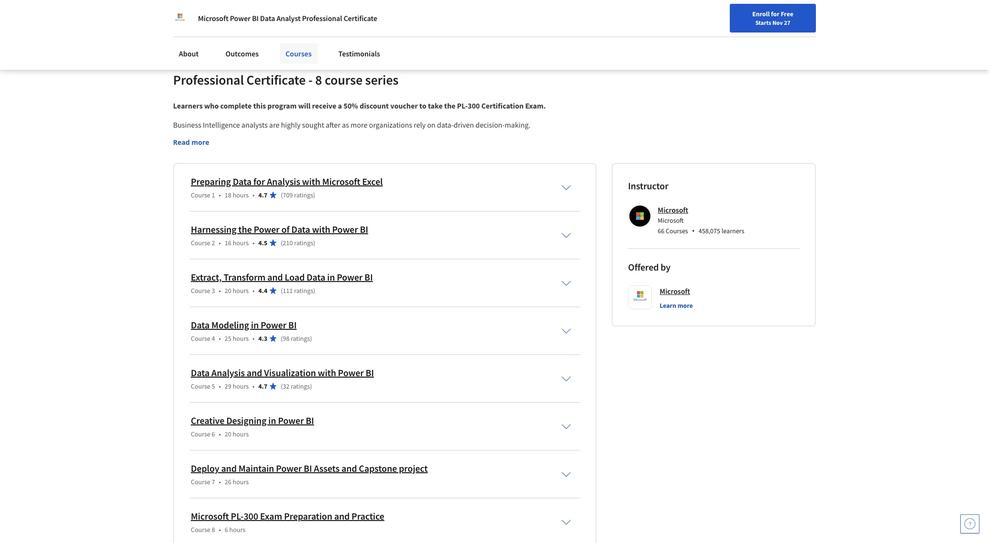 Task type: describe. For each thing, give the bounding box(es) containing it.
4.3
[[259, 334, 267, 343]]

( for visualization
[[281, 382, 283, 391]]

business
[[173, 120, 201, 130]]

1 horizontal spatial data-
[[437, 120, 454, 130]]

and up 4.4
[[267, 271, 283, 283]]

learn more button
[[660, 301, 693, 310]]

and up the course 5 • 29 hours •
[[247, 367, 262, 379]]

more for read more
[[192, 138, 209, 147]]

power inside deploy and maintain power bi assets and capstone project course 7 • 26 hours
[[276, 463, 302, 475]]

decision-
[[476, 120, 505, 130]]

in up 4.3
[[251, 319, 259, 331]]

share
[[189, 12, 208, 21]]

microsoft pl-300 exam preparation and practice link
[[191, 510, 384, 522]]

ratings for of
[[294, 239, 313, 247]]

discount
[[360, 101, 389, 110]]

in right load
[[327, 271, 335, 283]]

more inside business intelligence analysts are highly sought after as more organizations rely on data-driven decision-making. microsoft power bi is the leading data analytics, business intelligence, and reporting tool in the field, used by 97% of fortune 500 companies to make decisions based on data-driven insights and analytics.
[[351, 120, 368, 130]]

companies
[[213, 143, 248, 153]]

by inside business intelligence analysts are highly sought after as more organizations rely on data-driven decision-making. microsoft power bi is the leading data analytics, business intelligence, and reporting tool in the field, used by 97% of fortune 500 companies to make decisions based on data-driven insights and analytics.
[[509, 132, 517, 141]]

intelligence
[[203, 120, 240, 130]]

with for analysis
[[302, 176, 320, 188]]

18
[[225, 191, 231, 199]]

( 210 ratings )
[[281, 239, 315, 247]]

assets
[[314, 463, 340, 475]]

coursera career certificate image
[[635, 0, 795, 50]]

and down reporting
[[404, 143, 416, 153]]

0 vertical spatial analysis
[[267, 176, 300, 188]]

1 horizontal spatial by
[[661, 261, 671, 273]]

bi inside creative designing in power bi course 6 • 20 hours
[[306, 415, 314, 427]]

analyst
[[277, 13, 301, 23]]

outcomes
[[226, 49, 259, 58]]

learn
[[660, 301, 676, 310]]

97%
[[519, 132, 533, 141]]

1 vertical spatial of
[[282, 223, 290, 235]]

data analysis and visualization with power bi
[[191, 367, 374, 379]]

used
[[492, 132, 508, 141]]

1 vertical spatial driven
[[356, 143, 376, 153]]

preparing
[[191, 176, 231, 188]]

microsoft link for offered by
[[660, 286, 690, 297]]

will
[[298, 101, 311, 110]]

course inside deploy and maintain power bi assets and capstone project course 7 • 26 hours
[[191, 478, 210, 487]]

and right media
[[267, 12, 279, 21]]

preparation
[[284, 510, 332, 522]]

0 horizontal spatial your
[[289, 12, 303, 21]]

66
[[658, 227, 665, 235]]

4
[[212, 334, 215, 343]]

course 1 • 18 hours •
[[191, 191, 255, 199]]

1 vertical spatial on
[[427, 120, 436, 130]]

0 vertical spatial 8
[[315, 71, 322, 88]]

program
[[268, 101, 297, 110]]

of inside business intelligence analysts are highly sought after as more organizations rely on data-driven decision-making. microsoft power bi is the leading data analytics, business intelligence, and reporting tool in the field, used by 97% of fortune 500 companies to make decisions based on data-driven insights and analytics.
[[534, 132, 541, 141]]

6 inside creative designing in power bi course 6 • 20 hours
[[212, 430, 215, 439]]

highly
[[281, 120, 301, 130]]

courses inside microsoft microsoft 66 courses • 458,075 learners
[[666, 227, 688, 235]]

read
[[173, 138, 190, 147]]

learn more
[[660, 301, 693, 310]]

5 course from the top
[[191, 382, 210, 391]]

2
[[212, 239, 215, 247]]

deploy and maintain power bi assets and capstone project course 7 • 26 hours
[[191, 463, 428, 487]]

50%
[[344, 101, 358, 110]]

with for visualization
[[318, 367, 336, 379]]

0 horizontal spatial microsoft image
[[173, 11, 187, 25]]

data modeling in power bi link
[[191, 319, 297, 331]]

read more
[[173, 138, 209, 147]]

hours inside microsoft pl-300 exam preparation and practice course 8 • 6 hours
[[229, 526, 245, 534]]

458,075
[[699, 227, 721, 235]]

deploy
[[191, 463, 219, 475]]

find your new career
[[724, 11, 784, 20]]

fortune
[[173, 143, 198, 153]]

bi inside business intelligence analysts are highly sought after as more organizations rely on data-driven decision-making. microsoft power bi is the leading data analytics, business intelligence, and reporting tool in the field, used by 97% of fortune 500 companies to make decisions based on data-driven insights and analytics.
[[226, 132, 233, 141]]

take
[[428, 101, 443, 110]]

data up course 4 • 25 hours •
[[191, 319, 210, 331]]

capstone
[[359, 463, 397, 475]]

about
[[179, 49, 199, 58]]

social
[[225, 12, 244, 21]]

0 horizontal spatial for
[[253, 176, 265, 188]]

after
[[326, 120, 341, 130]]

course
[[325, 71, 363, 88]]

offered
[[628, 261, 659, 273]]

98
[[283, 334, 290, 343]]

are
[[269, 120, 280, 130]]

0 horizontal spatial professional
[[173, 71, 244, 88]]

field,
[[475, 132, 491, 141]]

make
[[257, 143, 275, 153]]

english button
[[789, 0, 846, 31]]

1 horizontal spatial 300
[[468, 101, 480, 110]]

testimonials link
[[333, 43, 386, 64]]

and up 26 at the bottom left of page
[[221, 463, 237, 475]]

0 vertical spatial certificate
[[344, 13, 377, 23]]

26
[[225, 478, 231, 487]]

it
[[209, 12, 214, 21]]

1 vertical spatial certificate
[[247, 71, 306, 88]]

microsoft inside microsoft pl-300 exam preparation and practice course 8 • 6 hours
[[191, 510, 229, 522]]

deploy and maintain power bi assets and capstone project link
[[191, 463, 428, 475]]

your inside 'find your new career' link
[[738, 11, 750, 20]]

( 32 ratings )
[[281, 382, 312, 391]]

8 inside microsoft pl-300 exam preparation and practice course 8 • 6 hours
[[212, 526, 215, 534]]

hours inside deploy and maintain power bi assets and capstone project course 7 • 26 hours
[[233, 478, 249, 487]]

data right load
[[307, 271, 325, 283]]

rely
[[414, 120, 426, 130]]

professional certificate - 8 course series
[[173, 71, 399, 88]]

1 vertical spatial microsoft image
[[630, 206, 651, 227]]

7
[[212, 478, 215, 487]]

certification
[[482, 101, 524, 110]]

courses link
[[280, 43, 317, 64]]

( 98 ratings )
[[281, 334, 312, 343]]

ratings for analysis
[[294, 191, 313, 199]]

the up course 2 • 16 hours •
[[238, 223, 252, 235]]

course 5 • 29 hours •
[[191, 382, 255, 391]]

2 course from the top
[[191, 239, 210, 247]]

( 111 ratings )
[[281, 287, 315, 295]]

organizations
[[369, 120, 412, 130]]

4.7 for for
[[259, 191, 267, 199]]

sought
[[302, 120, 324, 130]]

practice
[[352, 510, 384, 522]]

6 inside microsoft pl-300 exam preparation and practice course 8 • 6 hours
[[225, 526, 228, 534]]

1 vertical spatial with
[[312, 223, 330, 235]]

creative designing in power bi course 6 • 20 hours
[[191, 415, 314, 439]]

extract, transform and load data in power bi link
[[191, 271, 373, 283]]

0 vertical spatial on
[[215, 12, 224, 21]]

instructor
[[628, 180, 669, 192]]

complete
[[220, 101, 252, 110]]

3 course from the top
[[191, 287, 210, 295]]

• inside creative designing in power bi course 6 • 20 hours
[[219, 430, 221, 439]]

32
[[283, 382, 290, 391]]

data up the course 5 • 29 hours •
[[191, 367, 210, 379]]

for inside enroll for free starts nov 27
[[771, 10, 780, 18]]

and right assets
[[342, 463, 357, 475]]



Task type: vqa. For each thing, say whether or not it's contained in the screenshot.
tools to the left
no



Task type: locate. For each thing, give the bounding box(es) containing it.
microsoft power bi data analyst professional certificate
[[198, 13, 377, 23]]

1 vertical spatial pl-
[[231, 510, 244, 522]]

more right learn
[[678, 301, 693, 310]]

making.
[[505, 120, 531, 130]]

for down make on the left
[[253, 176, 265, 188]]

1 20 from the top
[[225, 287, 231, 295]]

courses right 66
[[666, 227, 688, 235]]

driven left decision- at the top
[[454, 120, 474, 130]]

0 horizontal spatial 6
[[212, 430, 215, 439]]

and down organizations
[[396, 132, 408, 141]]

power inside creative designing in power bi course 6 • 20 hours
[[278, 415, 304, 427]]

0 horizontal spatial more
[[192, 138, 209, 147]]

1 vertical spatial for
[[253, 176, 265, 188]]

20 inside creative designing in power bi course 6 • 20 hours
[[225, 430, 231, 439]]

ratings right 98
[[291, 334, 310, 343]]

data- up tool
[[437, 120, 454, 130]]

0 horizontal spatial 300
[[244, 510, 258, 522]]

0 horizontal spatial by
[[509, 132, 517, 141]]

course 2 • 16 hours •
[[191, 239, 255, 247]]

500
[[200, 143, 211, 153]]

microsoft inside business intelligence analysts are highly sought after as more organizations rely on data-driven decision-making. microsoft power bi is the leading data analytics, business intelligence, and reporting tool in the field, used by 97% of fortune 500 companies to make decisions based on data-driven insights and analytics.
[[173, 132, 203, 141]]

in right tool
[[455, 132, 461, 141]]

of up "210"
[[282, 223, 290, 235]]

0 horizontal spatial data-
[[339, 143, 356, 153]]

preparing  data for analysis with microsoft excel
[[191, 176, 383, 188]]

driven
[[454, 120, 474, 130], [356, 143, 376, 153]]

0 vertical spatial driven
[[454, 120, 474, 130]]

300 left exam at the bottom left
[[244, 510, 258, 522]]

data analysis and visualization with power bi link
[[191, 367, 374, 379]]

professional up who
[[173, 71, 244, 88]]

find your new career link
[[719, 10, 789, 22]]

more inside button
[[192, 138, 209, 147]]

) for power
[[310, 334, 312, 343]]

ratings for load
[[294, 287, 313, 295]]

• inside deploy and maintain power bi assets and capstone project course 7 • 26 hours
[[219, 478, 221, 487]]

ratings for visualization
[[291, 382, 310, 391]]

on right it
[[215, 12, 224, 21]]

power
[[230, 13, 251, 23], [204, 132, 224, 141], [254, 223, 280, 235], [332, 223, 358, 235], [337, 271, 363, 283], [261, 319, 287, 331], [338, 367, 364, 379], [278, 415, 304, 427], [276, 463, 302, 475]]

course 4 • 25 hours •
[[191, 334, 255, 343]]

microsoft microsoft 66 courses • 458,075 learners
[[658, 205, 745, 236]]

microsoft link up 'learn more' at the bottom
[[660, 286, 690, 297]]

) for analysis
[[313, 191, 315, 199]]

( for analysis
[[281, 191, 283, 199]]

learners
[[173, 101, 203, 110]]

courses
[[286, 49, 312, 58], [666, 227, 688, 235]]

( down "harnessing the power of data with power bi" link
[[281, 239, 283, 247]]

0 vertical spatial more
[[351, 120, 368, 130]]

share it on social media and in your performance review
[[189, 12, 368, 21]]

analysis up 29
[[212, 367, 245, 379]]

1 horizontal spatial 8
[[315, 71, 322, 88]]

decisions
[[277, 143, 307, 153]]

1 vertical spatial courses
[[666, 227, 688, 235]]

6
[[212, 430, 215, 439], [225, 526, 228, 534]]

709
[[283, 191, 293, 199]]

( for of
[[281, 239, 283, 247]]

1 horizontal spatial pl-
[[457, 101, 468, 110]]

2 ( from the top
[[281, 239, 283, 247]]

4 course from the top
[[191, 334, 210, 343]]

0 horizontal spatial on
[[215, 12, 224, 21]]

the
[[444, 101, 456, 110], [241, 132, 251, 141], [463, 132, 473, 141], [238, 223, 252, 235]]

based
[[308, 143, 327, 153]]

0 horizontal spatial to
[[249, 143, 256, 153]]

4.4
[[259, 287, 267, 295]]

4.7 for and
[[259, 382, 267, 391]]

professional right analyst
[[302, 13, 342, 23]]

data-
[[437, 120, 454, 130], [339, 143, 356, 153]]

data left analyst
[[260, 13, 275, 23]]

project
[[399, 463, 428, 475]]

to left take
[[420, 101, 427, 110]]

) for of
[[313, 239, 315, 247]]

1 vertical spatial 300
[[244, 510, 258, 522]]

1 vertical spatial 20
[[225, 430, 231, 439]]

None search field
[[136, 6, 366, 25]]

1 4.7 from the top
[[259, 191, 267, 199]]

in right designing
[[268, 415, 276, 427]]

0 horizontal spatial of
[[282, 223, 290, 235]]

creative designing in power bi link
[[191, 415, 314, 427]]

with right visualization
[[318, 367, 336, 379]]

( for load
[[281, 287, 283, 295]]

of right 97%
[[534, 132, 541, 141]]

nov
[[773, 19, 783, 26]]

course 3 • 20 hours •
[[191, 287, 255, 295]]

( for power
[[281, 334, 283, 343]]

• inside microsoft pl-300 exam preparation and practice course 8 • 6 hours
[[219, 526, 221, 534]]

series
[[365, 71, 399, 88]]

( down preparing  data for analysis with microsoft excel on the top left
[[281, 191, 283, 199]]

1 vertical spatial 8
[[212, 526, 215, 534]]

1 ( from the top
[[281, 191, 283, 199]]

1 vertical spatial data-
[[339, 143, 356, 153]]

of
[[534, 132, 541, 141], [282, 223, 290, 235]]

1 horizontal spatial microsoft image
[[630, 206, 651, 227]]

0 vertical spatial courses
[[286, 49, 312, 58]]

the right take
[[444, 101, 456, 110]]

0 vertical spatial to
[[420, 101, 427, 110]]

the right is
[[241, 132, 251, 141]]

the left field,
[[463, 132, 473, 141]]

0 horizontal spatial certificate
[[247, 71, 306, 88]]

( right 4.3
[[281, 334, 283, 343]]

2 20 from the top
[[225, 430, 231, 439]]

bi inside deploy and maintain power bi assets and capstone project course 7 • 26 hours
[[304, 463, 312, 475]]

5 ( from the top
[[281, 382, 283, 391]]

new
[[752, 11, 764, 20]]

microsoft image left share
[[173, 11, 187, 25]]

1 course from the top
[[191, 191, 210, 199]]

analytics,
[[294, 132, 324, 141]]

) right "32"
[[310, 382, 312, 391]]

offered by
[[628, 261, 671, 273]]

0 vertical spatial for
[[771, 10, 780, 18]]

1 horizontal spatial of
[[534, 132, 541, 141]]

• inside microsoft microsoft 66 courses • 458,075 learners
[[692, 226, 695, 236]]

harnessing the power of data with power bi link
[[191, 223, 368, 235]]

excel
[[362, 176, 383, 188]]

microsoft image left 66
[[630, 206, 651, 227]]

300 up decision- at the top
[[468, 101, 480, 110]]

2 4.7 from the top
[[259, 382, 267, 391]]

course
[[191, 191, 210, 199], [191, 239, 210, 247], [191, 287, 210, 295], [191, 334, 210, 343], [191, 382, 210, 391], [191, 430, 210, 439], [191, 478, 210, 487], [191, 526, 210, 534]]

1 horizontal spatial professional
[[302, 13, 342, 23]]

8 course from the top
[[191, 526, 210, 534]]

2 vertical spatial on
[[329, 143, 337, 153]]

) right "210"
[[313, 239, 315, 247]]

1 vertical spatial by
[[661, 261, 671, 273]]

with
[[302, 176, 320, 188], [312, 223, 330, 235], [318, 367, 336, 379]]

1 horizontal spatial driven
[[454, 120, 474, 130]]

2 vertical spatial more
[[678, 301, 693, 310]]

as
[[342, 120, 349, 130]]

certificate
[[344, 13, 377, 23], [247, 71, 306, 88]]

by down making.
[[509, 132, 517, 141]]

pl- inside microsoft pl-300 exam preparation and practice course 8 • 6 hours
[[231, 510, 244, 522]]

certificate up program
[[247, 71, 306, 88]]

8
[[315, 71, 322, 88], [212, 526, 215, 534]]

0 vertical spatial professional
[[302, 13, 342, 23]]

6 course from the top
[[191, 430, 210, 439]]

to left make on the left
[[249, 143, 256, 153]]

load
[[285, 271, 305, 283]]

your left the performance
[[289, 12, 303, 21]]

with up ( 709 ratings )
[[302, 176, 320, 188]]

help center image
[[965, 519, 976, 530]]

( down extract, transform and load data in power bi
[[281, 287, 283, 295]]

in inside creative designing in power bi course 6 • 20 hours
[[268, 415, 276, 427]]

and inside microsoft pl-300 exam preparation and practice course 8 • 6 hours
[[334, 510, 350, 522]]

exam.
[[525, 101, 546, 110]]

in inside business intelligence analysts are highly sought after as more organizations rely on data-driven decision-making. microsoft power bi is the leading data analytics, business intelligence, and reporting tool in the field, used by 97% of fortune 500 companies to make decisions based on data-driven insights and analytics.
[[455, 132, 461, 141]]

20 down designing
[[225, 430, 231, 439]]

4.5
[[259, 239, 267, 247]]

more right as
[[351, 120, 368, 130]]

1 vertical spatial analysis
[[212, 367, 245, 379]]

and left practice
[[334, 510, 350, 522]]

0 vertical spatial with
[[302, 176, 320, 188]]

modeling
[[212, 319, 249, 331]]

ratings right 709
[[294, 191, 313, 199]]

1 horizontal spatial for
[[771, 10, 780, 18]]

0 vertical spatial microsoft link
[[658, 205, 688, 215]]

1 horizontal spatial courses
[[666, 227, 688, 235]]

) right 98
[[310, 334, 312, 343]]

outcomes link
[[220, 43, 265, 64]]

insights
[[377, 143, 402, 153]]

analysts
[[242, 120, 268, 130]]

microsoft link up 66
[[658, 205, 688, 215]]

courses up '-' in the top of the page
[[286, 49, 312, 58]]

more for learn more
[[678, 301, 693, 310]]

1 horizontal spatial 6
[[225, 526, 228, 534]]

) right 709
[[313, 191, 315, 199]]

0 vertical spatial by
[[509, 132, 517, 141]]

course inside creative designing in power bi course 6 • 20 hours
[[191, 430, 210, 439]]

ratings
[[294, 191, 313, 199], [294, 239, 313, 247], [294, 287, 313, 295], [291, 334, 310, 343], [291, 382, 310, 391]]

hours inside creative designing in power bi course 6 • 20 hours
[[233, 430, 249, 439]]

for up nov
[[771, 10, 780, 18]]

data up course 1 • 18 hours •
[[233, 176, 252, 188]]

20 right 3
[[225, 287, 231, 295]]

extract,
[[191, 271, 222, 283]]

about link
[[173, 43, 204, 64]]

0 vertical spatial 300
[[468, 101, 480, 110]]

300 inside microsoft pl-300 exam preparation and practice course 8 • 6 hours
[[244, 510, 258, 522]]

ratings right "210"
[[294, 239, 313, 247]]

1 horizontal spatial your
[[738, 11, 750, 20]]

210
[[283, 239, 293, 247]]

in right media
[[281, 12, 287, 21]]

microsoft
[[198, 13, 229, 23], [173, 132, 203, 141], [322, 176, 360, 188], [658, 205, 688, 215], [658, 216, 684, 225], [660, 287, 690, 296], [191, 510, 229, 522]]

7 course from the top
[[191, 478, 210, 487]]

pl- left exam at the bottom left
[[231, 510, 244, 522]]

1 vertical spatial to
[[249, 143, 256, 153]]

29
[[225, 382, 231, 391]]

enroll for free starts nov 27
[[753, 10, 794, 26]]

( down data analysis and visualization with power bi
[[281, 382, 283, 391]]

power inside business intelligence analysts are highly sought after as more organizations rely on data-driven decision-making. microsoft power bi is the leading data analytics, business intelligence, and reporting tool in the field, used by 97% of fortune 500 companies to make decisions based on data-driven insights and analytics.
[[204, 132, 224, 141]]

1 vertical spatial professional
[[173, 71, 244, 88]]

4.7 left 709
[[259, 191, 267, 199]]

learners who complete this program will receive a 50% discount voucher to take the pl-300 certification exam.
[[173, 101, 548, 110]]

who
[[204, 101, 219, 110]]

1 vertical spatial microsoft link
[[660, 286, 690, 297]]

analysis up 709
[[267, 176, 300, 188]]

to inside business intelligence analysts are highly sought after as more organizations rely on data-driven decision-making. microsoft power bi is the leading data analytics, business intelligence, and reporting tool in the field, used by 97% of fortune 500 companies to make decisions based on data-driven insights and analytics.
[[249, 143, 256, 153]]

0 vertical spatial data-
[[437, 120, 454, 130]]

2 horizontal spatial on
[[427, 120, 436, 130]]

your right find
[[738, 11, 750, 20]]

review
[[347, 12, 368, 21]]

0 horizontal spatial pl-
[[231, 510, 244, 522]]

( 709 ratings )
[[281, 191, 315, 199]]

0 vertical spatial 6
[[212, 430, 215, 439]]

3 ( from the top
[[281, 287, 283, 295]]

4.7 left "32"
[[259, 382, 267, 391]]

course inside microsoft pl-300 exam preparation and practice course 8 • 6 hours
[[191, 526, 210, 534]]

0 vertical spatial 20
[[225, 287, 231, 295]]

professional
[[302, 13, 342, 23], [173, 71, 244, 88]]

1 horizontal spatial to
[[420, 101, 427, 110]]

ratings right "32"
[[291, 382, 310, 391]]

1 vertical spatial 4.7
[[259, 382, 267, 391]]

1 horizontal spatial certificate
[[344, 13, 377, 23]]

preparing  data for analysis with microsoft excel link
[[191, 176, 383, 188]]

) for load
[[313, 287, 315, 295]]

0 horizontal spatial driven
[[356, 143, 376, 153]]

0 horizontal spatial analysis
[[212, 367, 245, 379]]

ratings right 111
[[294, 287, 313, 295]]

(
[[281, 191, 283, 199], [281, 239, 283, 247], [281, 287, 283, 295], [281, 334, 283, 343], [281, 382, 283, 391]]

1 vertical spatial 6
[[225, 526, 228, 534]]

testimonials
[[339, 49, 380, 58]]

more inside 'button'
[[678, 301, 693, 310]]

find
[[724, 11, 736, 20]]

data up ( 210 ratings )
[[292, 223, 310, 235]]

more right read
[[192, 138, 209, 147]]

0 vertical spatial of
[[534, 132, 541, 141]]

0 horizontal spatial courses
[[286, 49, 312, 58]]

pl-
[[457, 101, 468, 110], [231, 510, 244, 522]]

4 ( from the top
[[281, 334, 283, 343]]

certificate up testimonials link
[[344, 13, 377, 23]]

ratings for power
[[291, 334, 310, 343]]

pl- right take
[[457, 101, 468, 110]]

3
[[212, 287, 215, 295]]

driven down intelligence,
[[356, 143, 376, 153]]

2 horizontal spatial more
[[678, 301, 693, 310]]

) for visualization
[[310, 382, 312, 391]]

on down business
[[329, 143, 337, 153]]

by right offered
[[661, 261, 671, 273]]

0 horizontal spatial 8
[[212, 526, 215, 534]]

microsoft image
[[173, 11, 187, 25], [630, 206, 651, 227]]

) right 111
[[313, 287, 315, 295]]

designing
[[226, 415, 267, 427]]

1 horizontal spatial analysis
[[267, 176, 300, 188]]

maintain
[[239, 463, 274, 475]]

0 vertical spatial 4.7
[[259, 191, 267, 199]]

performance
[[305, 12, 346, 21]]

27
[[784, 19, 791, 26]]

on right rely
[[427, 120, 436, 130]]

with up ( 210 ratings )
[[312, 223, 330, 235]]

0 vertical spatial pl-
[[457, 101, 468, 110]]

0 vertical spatial microsoft image
[[173, 11, 187, 25]]

read more button
[[173, 137, 209, 147]]

voucher
[[390, 101, 418, 110]]

1 horizontal spatial more
[[351, 120, 368, 130]]

1 vertical spatial more
[[192, 138, 209, 147]]

microsoft link for instructor
[[658, 205, 688, 215]]

data- down business
[[339, 143, 356, 153]]

2 vertical spatial with
[[318, 367, 336, 379]]

a
[[338, 101, 342, 110]]

1 horizontal spatial on
[[329, 143, 337, 153]]

harnessing the power of data with power bi
[[191, 223, 368, 235]]



